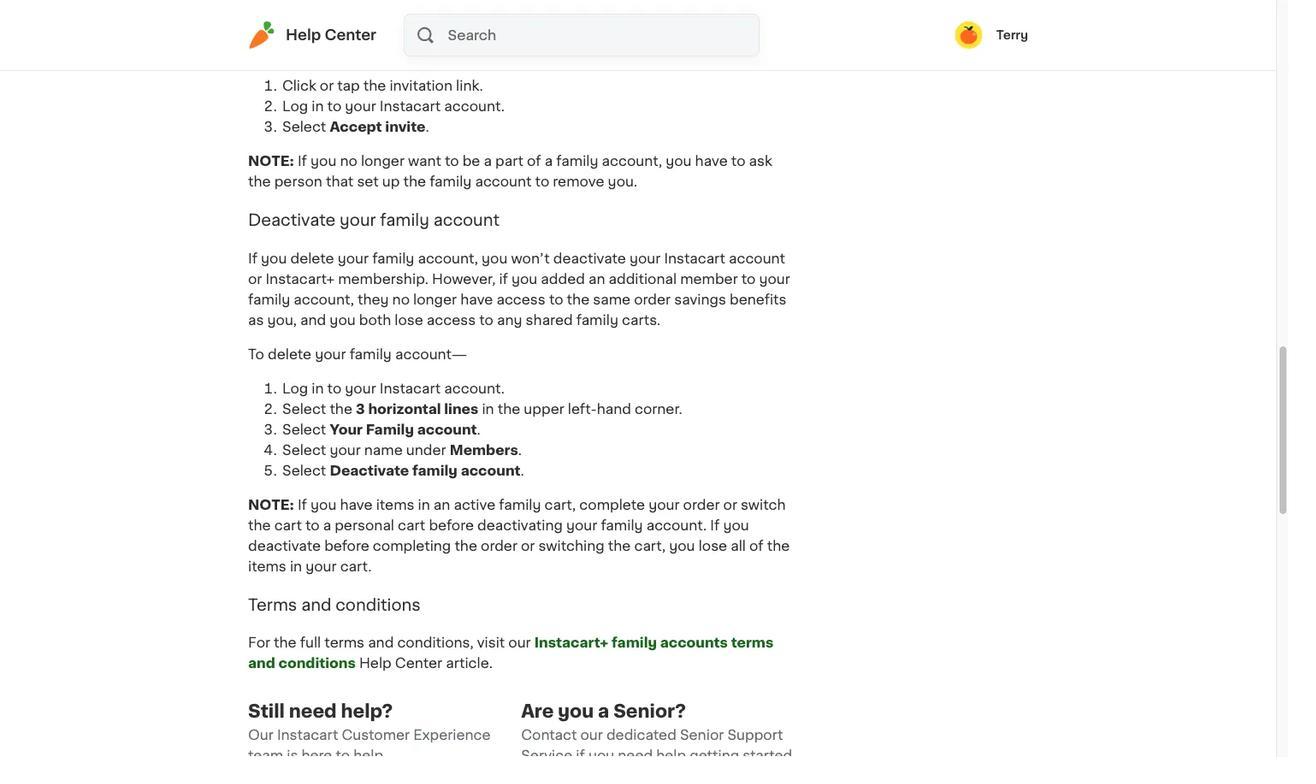 Task type: vqa. For each thing, say whether or not it's contained in the screenshot.


Task type: describe. For each thing, give the bounding box(es) containing it.
link.
[[456, 79, 483, 93]]

members
[[450, 443, 519, 457]]

and up help center article.
[[368, 636, 394, 650]]

family up help center
[[324, 5, 373, 21]]

2 horizontal spatial order
[[684, 498, 720, 512]]

2 vertical spatial account,
[[294, 293, 354, 307]]

name
[[364, 443, 403, 457]]

account inside if you no longer want to be a part of a family account, you have to ask the person that set up the family account to remove you.
[[475, 175, 532, 189]]

account down lines
[[417, 423, 477, 437]]

account down the members
[[461, 464, 521, 478]]

you,
[[267, 313, 297, 327]]

2 cart from the left
[[398, 519, 426, 532]]

team
[[248, 749, 283, 758]]

accept inside click or tap the invitation link. log in to your instacart account. select accept invite .
[[330, 120, 382, 134]]

to down added
[[549, 293, 564, 307]]

deactivating
[[478, 519, 563, 532]]

3
[[356, 402, 365, 416]]

family inside log in to your instacart account. select the 3 horizontal lines in the upper left-hand corner. select your family account . select your name under members . select deactivate family account .
[[413, 464, 458, 478]]

click or tap the invitation link. log in to your instacart account. select accept invite .
[[282, 79, 505, 134]]

lines
[[444, 402, 479, 416]]

log inside click or tap the invitation link. log in to your instacart account. select accept invite .
[[282, 100, 308, 113]]

a right join
[[377, 45, 385, 59]]

and down help center
[[320, 45, 346, 59]]

or inside 'if you delete your family account, you won't deactivate your instacart account or instacart+ membership. however, if you added an additional member to your family account, they no longer have access to the same order savings benefits as you, and you both lose access to any shared family carts.'
[[248, 272, 262, 286]]

instacart+ inside 'if you delete your family account, you won't deactivate your instacart account or instacart+ membership. however, if you added an additional member to your family account, they no longer have access to the same order savings benefits as you, and you both lose access to any shared family carts.'
[[266, 272, 335, 286]]

account down be at the left of page
[[434, 212, 500, 228]]

is
[[287, 749, 298, 758]]

a right part
[[545, 155, 553, 168]]

1 cart from the left
[[274, 519, 302, 532]]

to left be at the left of page
[[445, 155, 459, 168]]

as
[[248, 313, 264, 327]]

terms and conditions
[[248, 597, 421, 613]]

instacart inside 'if you delete your family account, you won't deactivate your instacart account or instacart+ membership. however, if you added an additional member to your family account, they no longer have access to the same order savings benefits as you, and you both lose access to any shared family carts.'
[[665, 252, 726, 265]]

in inside click or tap the invitation link. log in to your instacart account. select accept invite .
[[312, 100, 324, 113]]

family up membership.
[[372, 252, 415, 265]]

account. inside click or tap the invitation link. log in to your instacart account. select accept invite .
[[445, 100, 505, 113]]

invitation for the
[[390, 79, 453, 93]]

a inside the are you a senior? contact our dedicated senior support service if you need help getting starte
[[598, 703, 610, 721]]

both
[[359, 313, 391, 327]]

still
[[248, 703, 285, 721]]

terms for accounts
[[732, 636, 774, 650]]

up
[[382, 175, 400, 189]]

experience
[[414, 729, 491, 743]]

or left "switch"
[[724, 498, 738, 512]]

an inside 'if you delete your family account, you won't deactivate your instacart account or instacart+ membership. however, if you added an additional member to your family account, they no longer have access to the same order savings benefits as you, and you both lose access to any shared family carts.'
[[589, 272, 606, 286]]

a up the 'help center' link
[[311, 5, 320, 21]]

won't
[[511, 252, 550, 265]]

you down won't
[[512, 272, 538, 286]]

the inside click or tap the invitation link. log in to your instacart account. select accept invite .
[[364, 79, 386, 93]]

to inside 'still need help? our instacart customer experience team is here to help.'
[[336, 749, 350, 758]]

if you no longer want to be a part of a family account, you have to ask the person that set up the family account to remove you.
[[248, 155, 773, 189]]

or down deactivating
[[521, 539, 535, 553]]

1 horizontal spatial access
[[497, 293, 546, 307]]

remove
[[553, 175, 605, 189]]

however,
[[432, 272, 496, 286]]

family down complete
[[601, 519, 643, 532]]

via
[[494, 45, 513, 59]]

here
[[302, 749, 332, 758]]

left-
[[568, 402, 597, 416]]

note: for if you have items in an active family cart, complete your order or switch the cart to a personal cart before deactivating your family account. if you deactivate before completing the order or switching the cart, you lose all of the items in your cart.
[[248, 498, 294, 512]]

accept
[[268, 45, 316, 59]]

tap
[[338, 79, 360, 93]]

0 vertical spatial accept
[[248, 5, 307, 21]]

help
[[657, 749, 687, 758]]

1 horizontal spatial cart,
[[635, 539, 666, 553]]

are
[[521, 703, 554, 721]]

getting
[[690, 749, 740, 758]]

under
[[406, 443, 446, 457]]

family down be at the left of page
[[430, 175, 472, 189]]

article.
[[446, 657, 493, 671]]

help center
[[286, 28, 377, 42]]

the left full
[[274, 636, 297, 650]]

instacart inside log in to your instacart account. select the 3 horizontal lines in the upper left-hand corner. select your family account . select your name under members . select deactivate family account .
[[380, 382, 441, 396]]

you up that
[[311, 155, 337, 168]]

savings
[[675, 293, 727, 307]]

family up you,
[[248, 293, 290, 307]]

you up contact
[[558, 703, 594, 721]]

. inside click or tap the invitation link. log in to your instacart account. select accept invite .
[[426, 120, 429, 134]]

switch
[[741, 498, 786, 512]]

instacart+ inside instacart+ family accounts terms and conditions
[[535, 636, 609, 650]]

join
[[349, 45, 374, 59]]

family up deactivating
[[499, 498, 541, 512]]

account. inside 'if you have items in an active family cart, complete your order or switch the cart to a personal cart before deactivating your family account. if you deactivate before completing the order or switching the cart, you lose all of the items in your cart.'
[[647, 519, 707, 532]]

dedicated
[[607, 729, 677, 743]]

want
[[408, 155, 442, 168]]

help center link
[[248, 21, 377, 49]]

account up link.
[[434, 45, 491, 59]]

to inside 'if you have items in an active family cart, complete your order or switch the cart to a personal cart before deactivating your family account. if you deactivate before completing the order or switching the cart, you lose all of the items in your cart.'
[[306, 519, 320, 532]]

help?
[[341, 703, 393, 721]]

your
[[330, 423, 363, 437]]

to inside click or tap the invitation link. log in to your instacart account. select accept invite .
[[327, 100, 342, 113]]

completing
[[373, 539, 451, 553]]

account—
[[395, 348, 468, 361]]

active
[[454, 498, 496, 512]]

account up to accept and join a family account via invitation—
[[378, 5, 444, 21]]

family down both on the left top
[[350, 348, 392, 361]]

to accept and join a family account via invitation—
[[248, 45, 596, 59]]

support
[[728, 729, 784, 743]]

hand
[[597, 402, 632, 416]]

you left all at the bottom right
[[670, 539, 696, 553]]

switching
[[539, 539, 605, 553]]

log in to your instacart account. select the 3 horizontal lines in the upper left-hand corner. select your family account . select your name under members . select deactivate family account .
[[282, 382, 683, 478]]

account. inside log in to your instacart account. select the 3 horizontal lines in the upper left-hand corner. select your family account . select your name under members . select deactivate family account .
[[445, 382, 505, 396]]

horizontal
[[368, 402, 441, 416]]

and inside instacart+ family accounts terms and conditions
[[248, 657, 275, 671]]

you up you,
[[261, 252, 287, 265]]

the right all at the bottom right
[[768, 539, 790, 553]]

accounts
[[661, 636, 728, 650]]

longer inside 'if you delete your family account, you won't deactivate your instacart account or instacart+ membership. however, if you added an additional member to your family account, they no longer have access to the same order savings benefits as you, and you both lose access to any shared family carts.'
[[413, 293, 457, 307]]

0 vertical spatial deactivate
[[248, 212, 336, 228]]

you.
[[608, 175, 638, 189]]

terms
[[248, 597, 297, 613]]

family down same
[[577, 313, 619, 327]]

member
[[681, 272, 738, 286]]

for the full terms and conditions, visit our
[[248, 636, 535, 650]]

instacart image
[[248, 21, 276, 49]]

if for delete
[[248, 252, 258, 265]]

customer
[[342, 729, 410, 743]]

accept a family account invitation
[[248, 5, 521, 21]]

ask
[[749, 155, 773, 168]]

no inside 'if you delete your family account, you won't deactivate your instacart account or instacart+ membership. however, if you added an additional member to your family account, they no longer have access to the same order savings benefits as you, and you both lose access to any shared family carts.'
[[393, 293, 410, 307]]

click
[[282, 79, 317, 93]]

they
[[358, 293, 389, 307]]

3 select from the top
[[282, 423, 326, 437]]

service
[[521, 749, 573, 758]]

family
[[366, 423, 414, 437]]

full
[[300, 636, 321, 650]]

note: for if you no longer want to be a part of a family account, you have to ask the person that set up the family account to remove you.
[[248, 155, 294, 168]]

cart.
[[340, 560, 372, 574]]

family down accept a family account invitation
[[389, 45, 431, 59]]

are you a senior? contact our dedicated senior support service if you need help getting starte
[[521, 703, 793, 758]]

to left "remove"
[[535, 175, 550, 189]]

center for help center
[[325, 28, 377, 42]]

longer inside if you no longer want to be a part of a family account, you have to ask the person that set up the family account to remove you.
[[361, 155, 405, 168]]

set
[[357, 175, 379, 189]]

corner.
[[635, 402, 683, 416]]

to for to delete your family account—
[[248, 348, 264, 361]]

no inside if you no longer want to be a part of a family account, you have to ask the person that set up the family account to remove you.
[[340, 155, 358, 168]]

instacart+ family accounts terms and conditions link
[[248, 636, 774, 671]]

person
[[274, 175, 323, 189]]

the left upper
[[498, 402, 521, 416]]

be
[[463, 155, 481, 168]]

need inside the are you a senior? contact our dedicated senior support service if you need help getting starte
[[618, 749, 653, 758]]

in up completing
[[418, 498, 430, 512]]

to delete your family account—
[[248, 348, 468, 361]]

any
[[497, 313, 523, 327]]

if you delete your family account, you won't deactivate your instacart account or instacart+ membership. however, if you added an additional member to your family account, they no longer have access to the same order savings benefits as you, and you both lose access to any shared family carts.
[[248, 252, 791, 327]]



Task type: locate. For each thing, give the bounding box(es) containing it.
0 vertical spatial center
[[325, 28, 377, 42]]

before down active
[[429, 519, 474, 532]]

items
[[376, 498, 415, 512], [248, 560, 287, 574]]

help.
[[354, 749, 387, 758]]

help center article.
[[356, 657, 493, 671]]

1 vertical spatial log
[[282, 382, 308, 396]]

deactivate inside 'if you delete your family account, you won't deactivate your instacart account or instacart+ membership. however, if you added an additional member to your family account, they no longer have access to the same order savings benefits as you, and you both lose access to any shared family carts.'
[[554, 252, 626, 265]]

1 horizontal spatial order
[[634, 293, 671, 307]]

conditions,
[[398, 636, 474, 650]]

2 log from the top
[[282, 382, 308, 396]]

deactivate inside 'if you have items in an active family cart, complete your order or switch the cart to a personal cart before deactivating your family account. if you deactivate before completing the order or switching the cart, you lose all of the items in your cart.'
[[248, 539, 321, 553]]

1 horizontal spatial an
[[589, 272, 606, 286]]

0 horizontal spatial order
[[481, 539, 518, 553]]

1 vertical spatial access
[[427, 313, 476, 327]]

instacart+ family accounts terms and conditions
[[248, 636, 774, 671]]

1 vertical spatial invitation
[[390, 79, 453, 93]]

you left both on the left top
[[330, 313, 356, 327]]

and inside 'if you delete your family account, you won't deactivate your instacart account or instacart+ membership. however, if you added an additional member to your family account, they no longer have access to the same order savings benefits as you, and you both lose access to any shared family carts.'
[[301, 313, 326, 327]]

1 vertical spatial to
[[248, 348, 264, 361]]

1 horizontal spatial deactivate
[[554, 252, 626, 265]]

account, inside if you no longer want to be a part of a family account, you have to ask the person that set up the family account to remove you.
[[602, 155, 663, 168]]

our inside the are you a senior? contact our dedicated senior support service if you need help getting starte
[[581, 729, 603, 743]]

the left 3
[[330, 402, 353, 416]]

senior
[[680, 729, 724, 743]]

invitation
[[448, 5, 521, 21], [390, 79, 453, 93]]

shared
[[526, 313, 573, 327]]

longer down however,
[[413, 293, 457, 307]]

access up account—
[[427, 313, 476, 327]]

help down for the full terms and conditions, visit our at left bottom
[[359, 657, 392, 671]]

carts.
[[622, 313, 661, 327]]

before
[[429, 519, 474, 532], [325, 539, 370, 553]]

0 vertical spatial conditions
[[336, 597, 421, 613]]

0 vertical spatial no
[[340, 155, 358, 168]]

log down click
[[282, 100, 308, 113]]

membership.
[[338, 272, 429, 286]]

Search search field
[[446, 15, 759, 56]]

2 horizontal spatial have
[[696, 155, 728, 168]]

terms inside instacart+ family accounts terms and conditions
[[732, 636, 774, 650]]

0 vertical spatial order
[[634, 293, 671, 307]]

help for help center
[[286, 28, 321, 42]]

1 vertical spatial note:
[[248, 498, 294, 512]]

no down membership.
[[393, 293, 410, 307]]

account.
[[445, 100, 505, 113], [445, 382, 505, 396], [647, 519, 707, 532]]

accept down tap
[[330, 120, 382, 134]]

cart,
[[545, 498, 576, 512], [635, 539, 666, 553]]

have inside if you no longer want to be a part of a family account, you have to ask the person that set up the family account to remove you.
[[696, 155, 728, 168]]

1 select from the top
[[282, 120, 326, 134]]

deactivate up added
[[554, 252, 626, 265]]

deactivate your family account
[[248, 212, 500, 228]]

0 vertical spatial cart,
[[545, 498, 576, 512]]

order down deactivating
[[481, 539, 518, 553]]

contact
[[521, 729, 577, 743]]

delete up you,
[[291, 252, 334, 265]]

0 horizontal spatial lose
[[395, 313, 424, 327]]

log down you,
[[282, 382, 308, 396]]

0 vertical spatial note:
[[248, 155, 294, 168]]

family inside instacart+ family accounts terms and conditions
[[612, 636, 657, 650]]

account inside 'if you delete your family account, you won't deactivate your instacart account or instacart+ membership. however, if you added an additional member to your family account, they no longer have access to the same order savings benefits as you, and you both lose access to any shared family carts.'
[[729, 252, 786, 265]]

2 vertical spatial account.
[[647, 519, 707, 532]]

1 vertical spatial account.
[[445, 382, 505, 396]]

invite
[[385, 120, 426, 134]]

1 note: from the top
[[248, 155, 294, 168]]

1 horizontal spatial if
[[576, 749, 585, 758]]

invitation for account
[[448, 5, 521, 21]]

0 vertical spatial invitation
[[448, 5, 521, 21]]

conditions up for the full terms and conditions, visit our at left bottom
[[336, 597, 421, 613]]

family up "remove"
[[557, 155, 599, 168]]

a inside 'if you have items in an active family cart, complete your order or switch the cart to a personal cart before deactivating your family account. if you deactivate before completing the order or switching the cart, you lose all of the items in your cart.'
[[323, 519, 331, 532]]

visit
[[477, 636, 505, 650]]

1 horizontal spatial instacart+
[[535, 636, 609, 650]]

0 vertical spatial instacart+
[[266, 272, 335, 286]]

account,
[[602, 155, 663, 168], [418, 252, 478, 265], [294, 293, 354, 307]]

1 vertical spatial if
[[576, 749, 585, 758]]

of inside if you no longer want to be a part of a family account, you have to ask the person that set up the family account to remove you.
[[527, 155, 542, 168]]

deactivate down person
[[248, 212, 336, 228]]

2 terms from the left
[[732, 636, 774, 650]]

to right here
[[336, 749, 350, 758]]

help
[[286, 28, 321, 42], [359, 657, 392, 671]]

have inside 'if you have items in an active family cart, complete your order or switch the cart to a personal cart before deactivating your family account. if you deactivate before completing the order or switching the cart, you lose all of the items in your cart.'
[[340, 498, 373, 512]]

0 horizontal spatial have
[[340, 498, 373, 512]]

items up personal
[[376, 498, 415, 512]]

an left active
[[434, 498, 451, 512]]

terms for full
[[325, 636, 365, 650]]

of inside 'if you have items in an active family cart, complete your order or switch the cart to a personal cart before deactivating your family account. if you deactivate before completing the order or switching the cart, you lose all of the items in your cart.'
[[750, 539, 764, 553]]

invitation up via
[[448, 5, 521, 21]]

0 horizontal spatial instacart+
[[266, 272, 335, 286]]

center
[[325, 28, 377, 42], [395, 657, 443, 671]]

delete
[[291, 252, 334, 265], [268, 348, 312, 361]]

1 horizontal spatial lose
[[699, 539, 728, 553]]

account, up you,
[[294, 293, 354, 307]]

log inside log in to your instacart account. select the 3 horizontal lines in the upper left-hand corner. select your family account . select your name under members . select deactivate family account .
[[282, 382, 308, 396]]

added
[[541, 272, 585, 286]]

an
[[589, 272, 606, 286], [434, 498, 451, 512]]

terry link
[[956, 21, 1029, 49]]

center down conditions,
[[395, 657, 443, 671]]

help for help center article.
[[359, 657, 392, 671]]

terry
[[997, 29, 1029, 41]]

0 horizontal spatial cart,
[[545, 498, 576, 512]]

1 vertical spatial before
[[325, 539, 370, 553]]

1 horizontal spatial our
[[581, 729, 603, 743]]

your inside click or tap the invitation link. log in to your instacart account. select accept invite .
[[345, 100, 376, 113]]

instacart up here
[[277, 729, 338, 743]]

1 vertical spatial deactivate
[[248, 539, 321, 553]]

note:
[[248, 155, 294, 168], [248, 498, 294, 512]]

accept
[[248, 5, 307, 21], [330, 120, 382, 134]]

of
[[527, 155, 542, 168], [750, 539, 764, 553]]

in down click
[[312, 100, 324, 113]]

0 horizontal spatial accept
[[248, 5, 307, 21]]

the left person
[[248, 175, 271, 189]]

0 horizontal spatial access
[[427, 313, 476, 327]]

a left personal
[[323, 519, 331, 532]]

1 vertical spatial an
[[434, 498, 451, 512]]

lose
[[395, 313, 424, 327], [699, 539, 728, 553]]

the down active
[[455, 539, 478, 553]]

deactivate up terms
[[248, 539, 321, 553]]

complete
[[580, 498, 645, 512]]

2 to from the top
[[248, 348, 264, 361]]

to left personal
[[306, 519, 320, 532]]

0 horizontal spatial cart
[[274, 519, 302, 532]]

center for help center article.
[[395, 657, 443, 671]]

0 vertical spatial of
[[527, 155, 542, 168]]

1 to from the top
[[248, 45, 264, 59]]

1 terms from the left
[[325, 636, 365, 650]]

0 vertical spatial access
[[497, 293, 546, 307]]

senior?
[[614, 703, 687, 721]]

0 horizontal spatial center
[[325, 28, 377, 42]]

1 vertical spatial help
[[359, 657, 392, 671]]

family left accounts
[[612, 636, 657, 650]]

access
[[497, 293, 546, 307], [427, 313, 476, 327]]

user avatar image
[[956, 21, 983, 49]]

the up terms
[[248, 519, 271, 532]]

upper
[[524, 402, 565, 416]]

to inside log in to your instacart account. select the 3 horizontal lines in the upper left-hand corner. select your family account . select your name under members . select deactivate family account .
[[327, 382, 342, 396]]

for
[[248, 636, 271, 650]]

order left "switch"
[[684, 498, 720, 512]]

still need help? our instacart customer experience team is here to help.
[[248, 703, 491, 758]]

1 vertical spatial of
[[750, 539, 764, 553]]

center up join
[[325, 28, 377, 42]]

have up personal
[[340, 498, 373, 512]]

account up the "benefits"
[[729, 252, 786, 265]]

0 horizontal spatial items
[[248, 560, 287, 574]]

and up full
[[301, 597, 332, 613]]

cart up completing
[[398, 519, 426, 532]]

you left ask
[[666, 155, 692, 168]]

if
[[499, 272, 508, 286], [576, 749, 585, 758]]

to
[[248, 45, 264, 59], [248, 348, 264, 361]]

0 horizontal spatial our
[[509, 636, 531, 650]]

to left ask
[[732, 155, 746, 168]]

the down added
[[567, 293, 590, 307]]

a right be at the left of page
[[484, 155, 492, 168]]

family down up
[[380, 212, 430, 228]]

0 vertical spatial to
[[248, 45, 264, 59]]

0 vertical spatial lose
[[395, 313, 424, 327]]

additional
[[609, 272, 677, 286]]

your
[[345, 100, 376, 113], [340, 212, 376, 228], [338, 252, 369, 265], [630, 252, 661, 265], [760, 272, 791, 286], [315, 348, 346, 361], [345, 382, 376, 396], [330, 443, 361, 457], [649, 498, 680, 512], [567, 519, 598, 532], [306, 560, 337, 574]]

if you have items in an active family cart, complete your order or switch the cart to a personal cart before deactivating your family account. if you deactivate before completing the order or switching the cart, you lose all of the items in your cart.
[[248, 498, 790, 574]]

if inside the are you a senior? contact our dedicated senior support service if you need help getting starte
[[576, 749, 585, 758]]

2 horizontal spatial account,
[[602, 155, 663, 168]]

0 vertical spatial an
[[589, 272, 606, 286]]

the
[[364, 79, 386, 93], [248, 175, 271, 189], [404, 175, 426, 189], [567, 293, 590, 307], [330, 402, 353, 416], [498, 402, 521, 416], [248, 519, 271, 532], [455, 539, 478, 553], [608, 539, 631, 553], [768, 539, 790, 553], [274, 636, 297, 650]]

terms
[[325, 636, 365, 650], [732, 636, 774, 650]]

0 horizontal spatial longer
[[361, 155, 405, 168]]

1 vertical spatial longer
[[413, 293, 457, 307]]

order down additional
[[634, 293, 671, 307]]

no up that
[[340, 155, 358, 168]]

instacart inside 'still need help? our instacart customer experience team is here to help.'
[[277, 729, 338, 743]]

invitation down to accept and join a family account via invitation—
[[390, 79, 453, 93]]

1 vertical spatial cart,
[[635, 539, 666, 553]]

conditions inside instacart+ family accounts terms and conditions
[[279, 657, 356, 671]]

need inside 'still need help? our instacart customer experience team is here to help.'
[[289, 703, 337, 721]]

account, up you.
[[602, 155, 663, 168]]

1 horizontal spatial no
[[393, 293, 410, 307]]

in right lines
[[482, 402, 494, 416]]

0 horizontal spatial account,
[[294, 293, 354, 307]]

0 vertical spatial account.
[[445, 100, 505, 113]]

cart, down complete
[[635, 539, 666, 553]]

you left won't
[[482, 252, 508, 265]]

0 vertical spatial items
[[376, 498, 415, 512]]

2 note: from the top
[[248, 498, 294, 512]]

order inside 'if you delete your family account, you won't deactivate your instacart account or instacart+ membership. however, if you added an additional member to your family account, they no longer have access to the same order savings benefits as you, and you both lose access to any shared family carts.'
[[634, 293, 671, 307]]

deactivate inside log in to your instacart account. select the 3 horizontal lines in the upper left-hand corner. select your family account . select your name under members . select deactivate family account .
[[330, 464, 409, 478]]

select inside click or tap the invitation link. log in to your instacart account. select accept invite .
[[282, 120, 326, 134]]

a
[[311, 5, 320, 21], [377, 45, 385, 59], [484, 155, 492, 168], [545, 155, 553, 168], [323, 519, 331, 532], [598, 703, 610, 721]]

to down tap
[[327, 100, 342, 113]]

part
[[496, 155, 524, 168]]

if for no
[[298, 155, 307, 168]]

if
[[298, 155, 307, 168], [248, 252, 258, 265], [298, 498, 307, 512], [711, 519, 720, 532]]

instacart up invite
[[380, 100, 441, 113]]

family
[[324, 5, 373, 21], [389, 45, 431, 59], [557, 155, 599, 168], [430, 175, 472, 189], [380, 212, 430, 228], [372, 252, 415, 265], [248, 293, 290, 307], [577, 313, 619, 327], [350, 348, 392, 361], [413, 464, 458, 478], [499, 498, 541, 512], [601, 519, 643, 532], [612, 636, 657, 650]]

you up personal
[[311, 498, 337, 512]]

you down dedicated
[[589, 749, 615, 758]]

account
[[378, 5, 444, 21], [434, 45, 491, 59], [475, 175, 532, 189], [434, 212, 500, 228], [729, 252, 786, 265], [417, 423, 477, 437], [461, 464, 521, 478]]

account down part
[[475, 175, 532, 189]]

1 horizontal spatial have
[[461, 293, 493, 307]]

all
[[731, 539, 746, 553]]

an inside 'if you have items in an active family cart, complete your order or switch the cart to a personal cart before deactivating your family account. if you deactivate before completing the order or switching the cart, you lose all of the items in your cart.'
[[434, 498, 451, 512]]

deactivate down "name"
[[330, 464, 409, 478]]

0 vertical spatial our
[[509, 636, 531, 650]]

help up accept
[[286, 28, 321, 42]]

items up terms
[[248, 560, 287, 574]]

conditions
[[336, 597, 421, 613], [279, 657, 356, 671]]

instacart inside click or tap the invitation link. log in to your instacart account. select accept invite .
[[380, 100, 441, 113]]

access up any in the left of the page
[[497, 293, 546, 307]]

0 horizontal spatial before
[[325, 539, 370, 553]]

deactivate
[[248, 212, 336, 228], [330, 464, 409, 478]]

0 vertical spatial if
[[499, 272, 508, 286]]

same
[[593, 293, 631, 307]]

deactivate
[[554, 252, 626, 265], [248, 539, 321, 553]]

lose inside 'if you have items in an active family cart, complete your order or switch the cart to a personal cart before deactivating your family account. if you deactivate before completing the order or switching the cart, you lose all of the items in your cart.'
[[699, 539, 728, 553]]

the down want on the top of the page
[[404, 175, 426, 189]]

1 vertical spatial our
[[581, 729, 603, 743]]

if inside if you no longer want to be a part of a family account, you have to ask the person that set up the family account to remove you.
[[298, 155, 307, 168]]

0 horizontal spatial an
[[434, 498, 451, 512]]

in down to delete your family account—
[[312, 382, 324, 396]]

cart left personal
[[274, 519, 302, 532]]

1 vertical spatial have
[[461, 293, 493, 307]]

0 horizontal spatial no
[[340, 155, 358, 168]]

center inside the 'help center' link
[[325, 28, 377, 42]]

invitation—
[[517, 45, 596, 59]]

if for have
[[298, 498, 307, 512]]

order
[[634, 293, 671, 307], [684, 498, 720, 512], [481, 539, 518, 553]]

0 vertical spatial delete
[[291, 252, 334, 265]]

an up same
[[589, 272, 606, 286]]

1 vertical spatial instacart+
[[535, 636, 609, 650]]

delete inside 'if you delete your family account, you won't deactivate your instacart account or instacart+ membership. however, if you added an additional member to your family account, they no longer have access to the same order savings benefits as you, and you both lose access to any shared family carts.'
[[291, 252, 334, 265]]

0 horizontal spatial deactivate
[[248, 539, 321, 553]]

1 vertical spatial items
[[248, 560, 287, 574]]

1 vertical spatial order
[[684, 498, 720, 512]]

our
[[509, 636, 531, 650], [581, 729, 603, 743]]

1 vertical spatial center
[[395, 657, 443, 671]]

1 horizontal spatial need
[[618, 749, 653, 758]]

1 horizontal spatial accept
[[330, 120, 382, 134]]

1 vertical spatial deactivate
[[330, 464, 409, 478]]

longer
[[361, 155, 405, 168], [413, 293, 457, 307]]

if right "service"
[[576, 749, 585, 758]]

invitation inside click or tap the invitation link. log in to your instacart account. select accept invite .
[[390, 79, 453, 93]]

the inside 'if you delete your family account, you won't deactivate your instacart account or instacart+ membership. however, if you added an additional member to your family account, they no longer have access to the same order savings benefits as you, and you both lose access to any shared family carts.'
[[567, 293, 590, 307]]

or left tap
[[320, 79, 334, 93]]

need
[[289, 703, 337, 721], [618, 749, 653, 758]]

1 horizontal spatial terms
[[732, 636, 774, 650]]

0 vertical spatial account,
[[602, 155, 663, 168]]

2 vertical spatial order
[[481, 539, 518, 553]]

the down complete
[[608, 539, 631, 553]]

to left any in the left of the page
[[480, 313, 494, 327]]

1 vertical spatial need
[[618, 749, 653, 758]]

have inside 'if you delete your family account, you won't deactivate your instacart account or instacart+ membership. however, if you added an additional member to your family account, they no longer have access to the same order savings benefits as you, and you both lose access to any shared family carts.'
[[461, 293, 493, 307]]

you up all at the bottom right
[[724, 519, 750, 532]]

0 horizontal spatial terms
[[325, 636, 365, 650]]

or
[[320, 79, 334, 93], [248, 272, 262, 286], [724, 498, 738, 512], [521, 539, 535, 553]]

log
[[282, 100, 308, 113], [282, 382, 308, 396]]

personal
[[335, 519, 395, 532]]

0 horizontal spatial need
[[289, 703, 337, 721]]

0 vertical spatial before
[[429, 519, 474, 532]]

1 vertical spatial delete
[[268, 348, 312, 361]]

0 horizontal spatial help
[[286, 28, 321, 42]]

delete down you,
[[268, 348, 312, 361]]

have left ask
[[696, 155, 728, 168]]

0 vertical spatial help
[[286, 28, 321, 42]]

need up here
[[289, 703, 337, 721]]

1 vertical spatial lose
[[699, 539, 728, 553]]

1 horizontal spatial center
[[395, 657, 443, 671]]

select
[[282, 120, 326, 134], [282, 402, 326, 416], [282, 423, 326, 437], [282, 443, 326, 457], [282, 464, 326, 478]]

1 vertical spatial accept
[[330, 120, 382, 134]]

in up terms
[[290, 560, 302, 574]]

conditions down full
[[279, 657, 356, 671]]

or inside click or tap the invitation link. log in to your instacart account. select accept invite .
[[320, 79, 334, 93]]

1 log from the top
[[282, 100, 308, 113]]

5 select from the top
[[282, 464, 326, 478]]

1 vertical spatial account,
[[418, 252, 478, 265]]

1 vertical spatial conditions
[[279, 657, 356, 671]]

to for to accept and join a family account via invitation—
[[248, 45, 264, 59]]

0 horizontal spatial of
[[527, 155, 542, 168]]

if inside 'if you delete your family account, you won't deactivate your instacart account or instacart+ membership. however, if you added an additional member to your family account, they no longer have access to the same order savings benefits as you, and you both lose access to any shared family carts.'
[[499, 272, 508, 286]]

2 select from the top
[[282, 402, 326, 416]]

that
[[326, 175, 354, 189]]

1 vertical spatial no
[[393, 293, 410, 307]]

4 select from the top
[[282, 443, 326, 457]]

0 horizontal spatial if
[[499, 272, 508, 286]]

.
[[426, 120, 429, 134], [477, 423, 481, 437], [519, 443, 522, 457], [521, 464, 524, 478]]

longer up up
[[361, 155, 405, 168]]

lose inside 'if you delete your family account, you won't deactivate your instacart account or instacart+ membership. however, if you added an additional member to your family account, they no longer have access to the same order savings benefits as you, and you both lose access to any shared family carts.'
[[395, 313, 424, 327]]

to down as
[[248, 348, 264, 361]]

to up the "benefits"
[[742, 272, 756, 286]]

if inside 'if you delete your family account, you won't deactivate your instacart account or instacart+ membership. however, if you added an additional member to your family account, they no longer have access to the same order savings benefits as you, and you both lose access to any shared family carts.'
[[248, 252, 258, 265]]

1 horizontal spatial help
[[359, 657, 392, 671]]

our
[[248, 729, 274, 743]]

family down under
[[413, 464, 458, 478]]

2 vertical spatial have
[[340, 498, 373, 512]]

1 horizontal spatial cart
[[398, 519, 426, 532]]

1 horizontal spatial before
[[429, 519, 474, 532]]

1 horizontal spatial account,
[[418, 252, 478, 265]]

our right contact
[[581, 729, 603, 743]]

the right tap
[[364, 79, 386, 93]]

our right the visit
[[509, 636, 531, 650]]

0 vertical spatial have
[[696, 155, 728, 168]]



